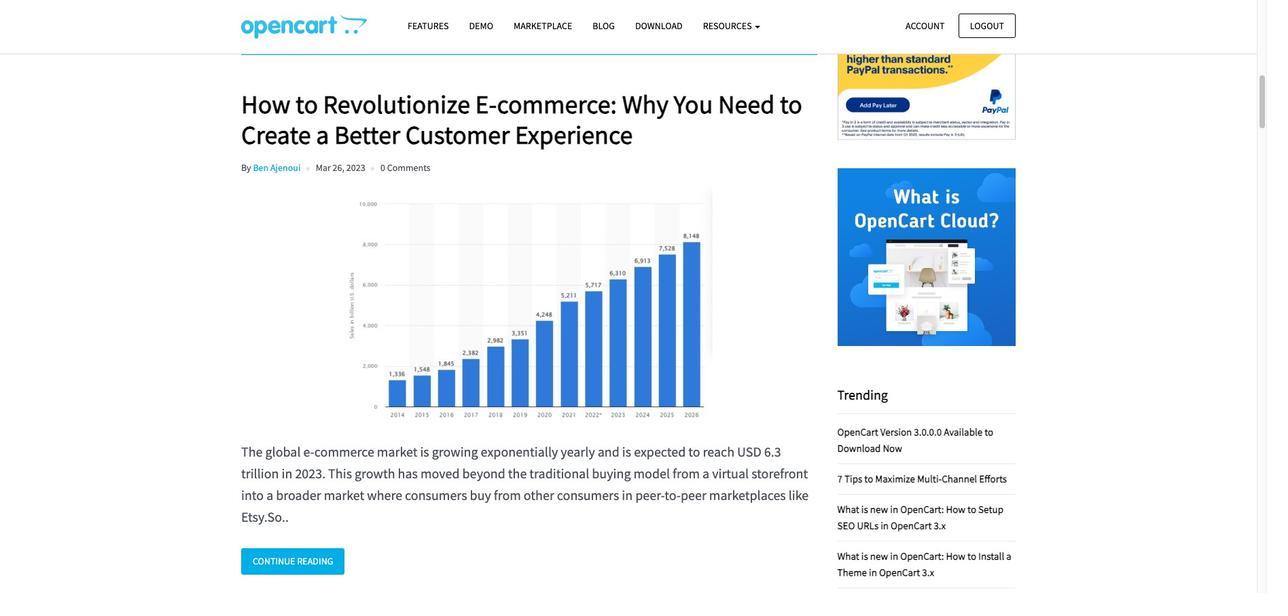 Task type: describe. For each thing, give the bounding box(es) containing it.
account
[[906, 19, 945, 32]]

etsy.so..
[[241, 509, 289, 526]]

logout link
[[959, 13, 1016, 38]]

is inside the what is new in opencart: how to install a theme in opencart 3.x
[[862, 551, 868, 564]]

how to revolutionize e-commerce: why you need to create a better customer experience
[[241, 88, 803, 151]]

beyond
[[463, 466, 505, 483]]

e-
[[303, 444, 315, 461]]

blog link
[[583, 14, 625, 38]]

by ben ajenoui
[[241, 162, 301, 174]]

ben
[[253, 162, 269, 174]]

e-
[[475, 88, 497, 120]]

the
[[508, 466, 527, 483]]

where
[[367, 488, 402, 505]]

how to revolutionize e-commerce: why you need to create a better customer experience image
[[241, 185, 804, 422]]

reading
[[297, 556, 333, 568]]

traditional
[[530, 466, 589, 483]]

to right tips
[[865, 473, 874, 486]]

a inside the what is new in opencart: how to install a theme in opencart 3.x
[[1007, 551, 1012, 564]]

what for what is new in opencart: how to install a theme in opencart 3.x
[[838, 551, 860, 564]]

what is new in opencart: how to install a theme in opencart 3.x
[[838, 551, 1012, 580]]

moved
[[421, 466, 460, 483]]

26,
[[333, 162, 345, 174]]

opencart inside opencart version 3.0.0.0 available to download now
[[838, 426, 879, 439]]

available
[[944, 426, 983, 439]]

ajenoui
[[270, 162, 301, 174]]

version
[[881, 426, 912, 439]]

storefront
[[752, 466, 808, 483]]

comments
[[387, 162, 431, 174]]

features
[[408, 20, 449, 32]]

1 horizontal spatial from
[[673, 466, 700, 483]]

how for what is new in opencart: how to install a theme in opencart 3.x
[[946, 551, 966, 564]]

what is new in opencart: how to install a theme in opencart 3.x link
[[838, 551, 1012, 580]]

2023
[[346, 162, 365, 174]]

3.0.0.0
[[914, 426, 942, 439]]

tips
[[845, 473, 863, 486]]

in down what is new in opencart: how to setup seo urls in opencart 3.x link
[[891, 551, 899, 564]]

opencart: for urls
[[901, 504, 944, 517]]

into
[[241, 488, 264, 505]]

a left virtual
[[703, 466, 710, 483]]

efforts
[[979, 473, 1007, 486]]

0
[[381, 162, 385, 174]]

to-
[[665, 488, 681, 505]]

broader
[[276, 488, 321, 505]]

opencart version 3.0.0.0 available to download now
[[838, 426, 994, 456]]

in left peer-
[[622, 488, 633, 505]]

the global e-commerce market is growing exponentially yearly and is expected to reach usd 6.3 trillion in 2023. this growth has moved beyond the traditional buying model from a virtual storefront into a broader market where consumers buy from other consumers in peer-to-peer marketplaces like etsy.so..
[[241, 444, 809, 526]]

what for what is new in opencart: how to setup seo urls in opencart 3.x
[[838, 504, 860, 517]]

how to revolutionize e-commerce: why you need to create a better customer experience link
[[241, 88, 817, 151]]

2023.
[[295, 466, 326, 483]]

1 consumers from the left
[[405, 488, 467, 505]]

resources link
[[693, 14, 771, 38]]

install
[[979, 551, 1005, 564]]

opencart: for theme
[[901, 551, 944, 564]]

commerce:
[[497, 88, 617, 120]]

marketplace link
[[504, 14, 583, 38]]

like
[[789, 488, 809, 505]]

better
[[334, 119, 400, 151]]

peer-
[[636, 488, 665, 505]]

how for what is new in opencart: how to setup seo urls in opencart 3.x
[[946, 504, 966, 517]]

how inside how to revolutionize e-commerce: why you need to create a better customer experience
[[241, 88, 291, 120]]

revolutionize
[[323, 88, 470, 120]]

7 tips to maximize multi-channel efforts link
[[838, 473, 1007, 486]]

theme
[[838, 567, 867, 580]]

mar
[[316, 162, 331, 174]]

continue reading
[[253, 556, 333, 568]]

download link
[[625, 14, 693, 38]]

model
[[634, 466, 670, 483]]

7
[[838, 473, 843, 486]]

continue reading link
[[241, 549, 345, 575]]

opencart for theme
[[879, 567, 920, 580]]

account link
[[894, 13, 957, 38]]

to up mar
[[296, 88, 318, 120]]

download inside opencart version 3.0.0.0 available to download now
[[838, 443, 881, 456]]

is inside what is new in opencart: how to setup seo urls in opencart 3.x
[[862, 504, 868, 517]]

6.3
[[764, 444, 781, 461]]

buy
[[470, 488, 491, 505]]

0 horizontal spatial from
[[494, 488, 521, 505]]

features link
[[398, 14, 459, 38]]

opencart cloud image
[[838, 168, 1016, 347]]

is up moved
[[420, 444, 429, 461]]

0 horizontal spatial market
[[324, 488, 364, 505]]

7 tips to maximize multi-channel efforts
[[838, 473, 1007, 486]]

you
[[674, 88, 713, 120]]



Task type: locate. For each thing, give the bounding box(es) containing it.
0 horizontal spatial consumers
[[405, 488, 467, 505]]

what up seo
[[838, 504, 860, 517]]

to inside opencart version 3.0.0.0 available to download now
[[985, 426, 994, 439]]

is up theme on the bottom right
[[862, 551, 868, 564]]

0 vertical spatial opencart:
[[901, 504, 944, 517]]

demo link
[[459, 14, 504, 38]]

experience
[[515, 119, 633, 151]]

2 opencart: from the top
[[901, 551, 944, 564]]

how
[[241, 88, 291, 120], [946, 504, 966, 517], [946, 551, 966, 564]]

how inside the what is new in opencart: how to install a theme in opencart 3.x
[[946, 551, 966, 564]]

new inside what is new in opencart: how to setup seo urls in opencart 3.x
[[870, 504, 888, 517]]

to left reach
[[689, 444, 700, 461]]

new
[[870, 504, 888, 517], [870, 551, 888, 564]]

0 vertical spatial what
[[838, 504, 860, 517]]

opencart right theme on the bottom right
[[879, 567, 920, 580]]

download up tips
[[838, 443, 881, 456]]

setup
[[979, 504, 1004, 517]]

opencart
[[838, 426, 879, 439], [891, 520, 932, 533], [879, 567, 920, 580]]

a up mar
[[316, 119, 329, 151]]

resources
[[703, 20, 754, 32]]

in down maximize
[[891, 504, 899, 517]]

mar 26, 2023
[[316, 162, 365, 174]]

buying
[[592, 466, 631, 483]]

what up theme on the bottom right
[[838, 551, 860, 564]]

1 vertical spatial new
[[870, 551, 888, 564]]

is up urls
[[862, 504, 868, 517]]

and
[[598, 444, 620, 461]]

need
[[718, 88, 775, 120]]

1 horizontal spatial market
[[377, 444, 418, 461]]

what inside what is new in opencart: how to setup seo urls in opencart 3.x
[[838, 504, 860, 517]]

1 vertical spatial opencart:
[[901, 551, 944, 564]]

commerce
[[315, 444, 374, 461]]

opencart down trending
[[838, 426, 879, 439]]

has
[[398, 466, 418, 483]]

urls
[[857, 520, 879, 533]]

in down global
[[282, 466, 292, 483]]

seo
[[838, 520, 855, 533]]

2 new from the top
[[870, 551, 888, 564]]

opencart inside what is new in opencart: how to setup seo urls in opencart 3.x
[[891, 520, 932, 533]]

to inside what is new in opencart: how to setup seo urls in opencart 3.x
[[968, 504, 977, 517]]

0 vertical spatial download
[[635, 20, 683, 32]]

market
[[377, 444, 418, 461], [324, 488, 364, 505]]

maximize
[[876, 473, 915, 486]]

yearly
[[561, 444, 595, 461]]

trillion
[[241, 466, 279, 483]]

opencart:
[[901, 504, 944, 517], [901, 551, 944, 564]]

create
[[241, 119, 311, 151]]

in right urls
[[881, 520, 889, 533]]

1 new from the top
[[870, 504, 888, 517]]

to inside the global e-commerce market is growing exponentially yearly and is expected to reach usd 6.3 trillion in 2023. this growth has moved beyond the traditional buying model from a virtual storefront into a broader market where consumers buy from other consumers in peer-to-peer marketplaces like etsy.so..
[[689, 444, 700, 461]]

download right the blog
[[635, 20, 683, 32]]

reach
[[703, 444, 735, 461]]

paypal blog image
[[838, 0, 1016, 155]]

1 vertical spatial 3.x
[[922, 567, 935, 580]]

trending
[[838, 387, 888, 404]]

0 horizontal spatial download
[[635, 20, 683, 32]]

other
[[524, 488, 554, 505]]

peer
[[681, 488, 707, 505]]

what inside the what is new in opencart: how to install a theme in opencart 3.x
[[838, 551, 860, 564]]

ben ajenoui link
[[253, 162, 301, 174]]

0 vertical spatial how
[[241, 88, 291, 120]]

1 vertical spatial download
[[838, 443, 881, 456]]

2 vertical spatial opencart
[[879, 567, 920, 580]]

a right into
[[267, 488, 273, 505]]

opencart inside the what is new in opencart: how to install a theme in opencart 3.x
[[879, 567, 920, 580]]

to inside the what is new in opencart: how to install a theme in opencart 3.x
[[968, 551, 977, 564]]

new for theme
[[870, 551, 888, 564]]

1 vertical spatial what
[[838, 551, 860, 564]]

3.x up what is new in opencart: how to install a theme in opencart 3.x link
[[934, 520, 946, 533]]

2 vertical spatial how
[[946, 551, 966, 564]]

0 vertical spatial new
[[870, 504, 888, 517]]

by
[[241, 162, 251, 174]]

0 vertical spatial market
[[377, 444, 418, 461]]

opencart version 3.0.0.0 available to download now link
[[838, 426, 994, 456]]

in
[[282, 466, 292, 483], [622, 488, 633, 505], [891, 504, 899, 517], [881, 520, 889, 533], [891, 551, 899, 564], [869, 567, 877, 580]]

what
[[838, 504, 860, 517], [838, 551, 860, 564]]

new inside the what is new in opencart: how to install a theme in opencart 3.x
[[870, 551, 888, 564]]

to left setup
[[968, 504, 977, 517]]

market up has
[[377, 444, 418, 461]]

opencart for urls
[[891, 520, 932, 533]]

expected
[[634, 444, 686, 461]]

a
[[316, 119, 329, 151], [703, 466, 710, 483], [267, 488, 273, 505], [1007, 551, 1012, 564]]

blog
[[593, 20, 615, 32]]

a right install
[[1007, 551, 1012, 564]]

market down the this
[[324, 488, 364, 505]]

in right theme on the bottom right
[[869, 567, 877, 580]]

opencart up the what is new in opencart: how to install a theme in opencart 3.x
[[891, 520, 932, 533]]

0 vertical spatial opencart
[[838, 426, 879, 439]]

2 what from the top
[[838, 551, 860, 564]]

3.x inside what is new in opencart: how to setup seo urls in opencart 3.x
[[934, 520, 946, 533]]

continue
[[253, 556, 295, 568]]

demo
[[469, 20, 493, 32]]

opencart: inside the what is new in opencart: how to install a theme in opencart 3.x
[[901, 551, 944, 564]]

3.x for setup
[[934, 520, 946, 533]]

1 opencart: from the top
[[901, 504, 944, 517]]

what is new in opencart: how to setup seo urls in opencart 3.x link
[[838, 504, 1004, 533]]

3.x down what is new in opencart: how to setup seo urls in opencart 3.x link
[[922, 567, 935, 580]]

global
[[265, 444, 301, 461]]

consumers down moved
[[405, 488, 467, 505]]

3.x for install
[[922, 567, 935, 580]]

consumers
[[405, 488, 467, 505], [557, 488, 619, 505]]

to left install
[[968, 551, 977, 564]]

from down the on the left bottom of page
[[494, 488, 521, 505]]

1 horizontal spatial consumers
[[557, 488, 619, 505]]

usd
[[737, 444, 762, 461]]

the
[[241, 444, 263, 461]]

new for urls
[[870, 504, 888, 517]]

from
[[673, 466, 700, 483], [494, 488, 521, 505]]

what is new in opencart: how to setup seo urls in opencart 3.x
[[838, 504, 1004, 533]]

growth
[[355, 466, 395, 483]]

1 vertical spatial market
[[324, 488, 364, 505]]

how up by ben ajenoui
[[241, 88, 291, 120]]

marketplaces
[[709, 488, 786, 505]]

1 what from the top
[[838, 504, 860, 517]]

1 vertical spatial opencart
[[891, 520, 932, 533]]

channel
[[942, 473, 977, 486]]

growing
[[432, 444, 478, 461]]

now
[[883, 443, 902, 456]]

0 vertical spatial 3.x
[[934, 520, 946, 533]]

3.x inside the what is new in opencart: how to install a theme in opencart 3.x
[[922, 567, 935, 580]]

is right and
[[622, 444, 631, 461]]

a inside how to revolutionize e-commerce: why you need to create a better customer experience
[[316, 119, 329, 151]]

from up peer
[[673, 466, 700, 483]]

this
[[328, 466, 352, 483]]

to right need
[[780, 88, 803, 120]]

customer
[[406, 119, 510, 151]]

opencart: down what is new in opencart: how to setup seo urls in opencart 3.x link
[[901, 551, 944, 564]]

opencart: down 7 tips to maximize multi-channel efforts link
[[901, 504, 944, 517]]

2 consumers from the left
[[557, 488, 619, 505]]

how left install
[[946, 551, 966, 564]]

download
[[635, 20, 683, 32], [838, 443, 881, 456]]

1 vertical spatial how
[[946, 504, 966, 517]]

new up urls
[[870, 504, 888, 517]]

why
[[622, 88, 669, 120]]

consumers down buying
[[557, 488, 619, 505]]

1 horizontal spatial download
[[838, 443, 881, 456]]

how down channel
[[946, 504, 966, 517]]

new down urls
[[870, 551, 888, 564]]

marketplace
[[514, 20, 572, 32]]

how inside what is new in opencart: how to setup seo urls in opencart 3.x
[[946, 504, 966, 517]]

1 vertical spatial from
[[494, 488, 521, 505]]

to right the available
[[985, 426, 994, 439]]

0 comments
[[381, 162, 431, 174]]

0 vertical spatial from
[[673, 466, 700, 483]]

logout
[[970, 19, 1004, 32]]

opencart: inside what is new in opencart: how to setup seo urls in opencart 3.x
[[901, 504, 944, 517]]

exponentially
[[481, 444, 558, 461]]

multi-
[[917, 473, 942, 486]]

virtual
[[712, 466, 749, 483]]

opencart - blog image
[[241, 14, 367, 39]]



Task type: vqa. For each thing, say whether or not it's contained in the screenshot.
Trending
yes



